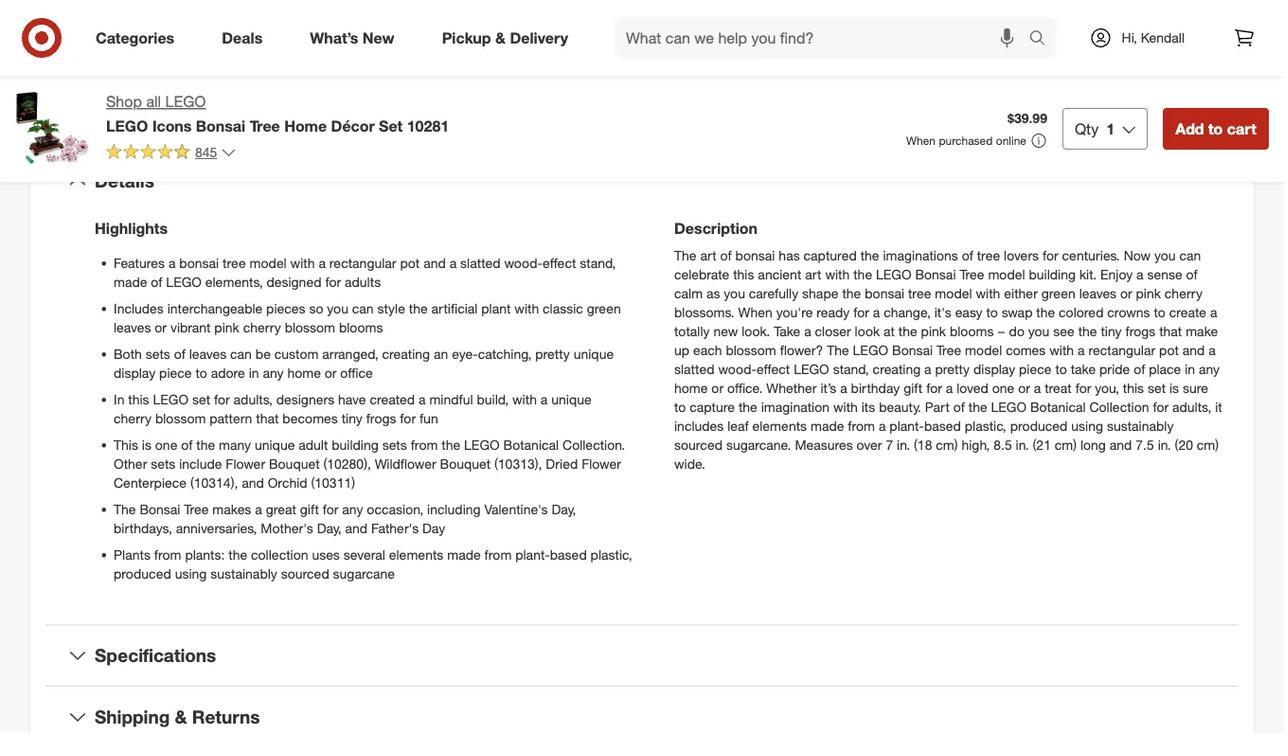 Task type: vqa. For each thing, say whether or not it's contained in the screenshot.
pot to the right
yes



Task type: locate. For each thing, give the bounding box(es) containing it.
of down vibrant
[[174, 345, 186, 362]]

& for pickup
[[496, 28, 506, 47]]

0 horizontal spatial set
[[192, 391, 210, 407]]

0 horizontal spatial &
[[175, 706, 187, 728]]

what's
[[310, 28, 359, 47]]

(10311)
[[311, 474, 355, 491]]

set
[[379, 116, 403, 135]]

display inside "description the art of bonsai has captured the imaginations of tree lovers for centuries. now you can celebrate this ancient art with the lego bonsai tree model building kit. enjoy a sense of calm as you carefully shape the bonsai tree model with either green leaves or pink cherry blossoms. when you're ready for a change, it's easy to swap the colored crowns to create a totally new look. take a closer look at the pink blooms – do you see the tiny frogs that make up each blossom flower? the lego bonsai tree model comes with a rectangular pot and a slatted wood-effect lego stand, creating a pretty display piece to take pride of place in any home or office. whether it's a birthday gift for a loved one or a treat for you, this set is sure to capture the imagination with its beauty. part of the lego botanical collection for adults, it includes leaf elements made from a plant-based plastic, produced using sustainably sourced sugarcane.  measures over 7 in. (18 cm) high, 8.5 in. (21 cm) long and 7.5 in. (20 cm) wide."
[[974, 360, 1016, 377]]

the down loved
[[969, 398, 988, 415]]

wood- inside "description the art of bonsai has captured the imaginations of tree lovers for centuries. now you can celebrate this ancient art with the lego bonsai tree model building kit. enjoy a sense of calm as you carefully shape the bonsai tree model with either green leaves or pink cherry blossoms. when you're ready for a change, it's easy to swap the colored crowns to create a totally new look. take a closer look at the pink blooms – do you see the tiny frogs that make up each blossom flower? the lego bonsai tree model comes with a rectangular pot and a slatted wood-effect lego stand, creating a pretty display piece to take pride of place in any home or office. whether it's a birthday gift for a loved one or a treat for you, this set is sure to capture the imagination with its beauty. part of the lego botanical collection for adults, it includes leaf elements made from a plant-based plastic, produced using sustainably sourced sugarcane.  measures over 7 in. (18 cm) high, 8.5 in. (21 cm) long and 7.5 in. (20 cm) wide."
[[719, 360, 757, 377]]

0 vertical spatial that
[[1160, 323, 1183, 339]]

that right pattern
[[256, 410, 279, 426]]

botanical up (10313),
[[504, 436, 559, 453]]

produced down 'plants'
[[114, 565, 171, 582]]

cart
[[1228, 119, 1257, 138]]

the up the 'celebrate'
[[675, 247, 697, 263]]

1 horizontal spatial elements
[[753, 417, 807, 434]]

0 horizontal spatial rectangular
[[330, 254, 397, 271]]

using inside "description the art of bonsai has captured the imaginations of tree lovers for centuries. now you can celebrate this ancient art with the lego bonsai tree model building kit. enjoy a sense of calm as you carefully shape the bonsai tree model with either green leaves or pink cherry blossoms. when you're ready for a change, it's easy to swap the colored crowns to create a totally new look. take a closer look at the pink blooms – do you see the tiny frogs that make up each blossom flower? the lego bonsai tree model comes with a rectangular pot and a slatted wood-effect lego stand, creating a pretty display piece to take pride of place in any home or office. whether it's a birthday gift for a loved one or a treat for you, this set is sure to capture the imagination with its beauty. part of the lego botanical collection for adults, it includes leaf elements made from a plant-based plastic, produced using sustainably sourced sugarcane.  measures over 7 in. (18 cm) high, 8.5 in. (21 cm) long and 7.5 in. (20 cm) wide."
[[1072, 417, 1104, 434]]

flower down many
[[226, 455, 265, 472]]

piece
[[1020, 360, 1052, 377], [159, 364, 192, 381]]

cm) right (18
[[936, 436, 958, 453]]

blooms down easy
[[950, 323, 994, 339]]

tiny down 'crowns'
[[1101, 323, 1122, 339]]

tree left lovers at the right of page
[[978, 247, 1001, 263]]

using down plants:
[[175, 565, 207, 582]]

centerpiece
[[114, 474, 187, 491]]

1 horizontal spatial one
[[993, 379, 1015, 396]]

What can we help you find? suggestions appear below search field
[[615, 17, 1034, 59]]

high,
[[962, 436, 991, 453]]

pink down interchangeable
[[214, 319, 240, 335]]

1 horizontal spatial cm)
[[1055, 436, 1077, 453]]

2 cm) from the left
[[1055, 436, 1077, 453]]

tree inside the bonsai tree makes a great gift for any occasion, including valentine's day, birthdays, anniversaries, mother's day, and father's day
[[184, 501, 209, 517]]

leaves down includes
[[114, 319, 151, 335]]

tiny inside "description the art of bonsai has captured the imaginations of tree lovers for centuries. now you can celebrate this ancient art with the lego bonsai tree model building kit. enjoy a sense of calm as you carefully shape the bonsai tree model with either green leaves or pink cherry blossoms. when you're ready for a change, it's easy to swap the colored crowns to create a totally new look. take a closer look at the pink blooms – do you see the tiny frogs that make up each blossom flower? the lego bonsai tree model comes with a rectangular pot and a slatted wood-effect lego stand, creating a pretty display piece to take pride of place in any home or office. whether it's a birthday gift for a loved one or a treat for you, this set is sure to capture the imagination with its beauty. part of the lego botanical collection for adults, it includes leaf elements made from a plant-based plastic, produced using sustainably sourced sugarcane.  measures over 7 in. (18 cm) high, 8.5 in. (21 cm) long and 7.5 in. (20 cm) wide."
[[1101, 323, 1122, 339]]

green
[[1042, 285, 1076, 301], [587, 300, 621, 316]]

can inside includes interchangeable pieces so you can style the artificial plant with classic green leaves or vibrant pink cherry blossom blooms
[[352, 300, 374, 316]]

0 horizontal spatial building
[[332, 436, 379, 453]]

sourced
[[675, 436, 723, 453], [281, 565, 329, 582]]

1 vertical spatial rectangular
[[1089, 341, 1156, 358]]

0 horizontal spatial gift
[[300, 501, 319, 517]]

the up the see
[[1037, 304, 1056, 320]]

valentine's
[[485, 501, 548, 517]]

anniversaries,
[[176, 520, 257, 536]]

using up long
[[1072, 417, 1104, 434]]

collection.
[[563, 436, 626, 453]]

several
[[344, 546, 386, 563]]

stand, up it's on the bottom of the page
[[833, 360, 870, 377]]

gift inside the bonsai tree makes a great gift for any occasion, including valentine's day, birthdays, anniversaries, mother's day, and father's day
[[300, 501, 319, 517]]

2 horizontal spatial the
[[827, 341, 850, 358]]

unique inside both sets of leaves can be custom arranged, creating an eye-catching, pretty unique display piece to adore in any home or office
[[574, 345, 614, 362]]

image of lego icons bonsai tree home décor set 10281 image
[[15, 91, 91, 167]]

birthdays,
[[114, 520, 172, 536]]

sets right both
[[146, 345, 170, 362]]

both sets of leaves can be custom arranged, creating an eye-catching, pretty unique display piece to adore in any home or office
[[114, 345, 614, 381]]

0 horizontal spatial is
[[142, 436, 152, 453]]

tree inside shop all lego lego icons bonsai tree home décor set 10281
[[250, 116, 280, 135]]

cherry up create
[[1165, 285, 1203, 301]]

1
[[1107, 119, 1115, 138]]

leaves up adore on the left of the page
[[189, 345, 227, 362]]

home
[[288, 364, 321, 381], [675, 379, 708, 396]]

based
[[925, 417, 962, 434], [550, 546, 587, 563]]

building inside "description the art of bonsai has captured the imaginations of tree lovers for centuries. now you can celebrate this ancient art with the lego bonsai tree model building kit. enjoy a sense of calm as you carefully shape the bonsai tree model with either green leaves or pink cherry blossoms. when you're ready for a change, it's easy to swap the colored crowns to create a totally new look. take a closer look at the pink blooms – do you see the tiny frogs that make up each blossom flower? the lego bonsai tree model comes with a rectangular pot and a slatted wood-effect lego stand, creating a pretty display piece to take pride of place in any home or office. whether it's a birthday gift for a loved one or a treat for you, this set is sure to capture the imagination with its beauty. part of the lego botanical collection for adults, it includes leaf elements made from a plant-based plastic, produced using sustainably sourced sugarcane.  measures over 7 in. (18 cm) high, 8.5 in. (21 cm) long and 7.5 in. (20 cm) wide."
[[1030, 266, 1076, 282]]

2 horizontal spatial cherry
[[1165, 285, 1203, 301]]

of
[[721, 247, 732, 263], [962, 247, 974, 263], [1187, 266, 1198, 282], [151, 273, 162, 290], [174, 345, 186, 362], [1134, 360, 1146, 377], [954, 398, 965, 415], [181, 436, 193, 453]]

0 vertical spatial gift
[[904, 379, 923, 396]]

blossom inside includes interchangeable pieces so you can style the artificial plant with classic green leaves or vibrant pink cherry blossom blooms
[[285, 319, 335, 335]]

and inside the bonsai tree makes a great gift for any occasion, including valentine's day, birthdays, anniversaries, mother's day, and father's day
[[345, 520, 368, 536]]

botanical down treat
[[1031, 398, 1086, 415]]

in up sure
[[1186, 360, 1196, 377]]

show fewer images
[[251, 18, 384, 36]]

based inside "description the art of bonsai has captured the imaginations of tree lovers for centuries. now you can celebrate this ancient art with the lego bonsai tree model building kit. enjoy a sense of calm as you carefully shape the bonsai tree model with either green leaves or pink cherry blossoms. when you're ready for a change, it's easy to swap the colored crowns to create a totally new look. take a closer look at the pink blooms – do you see the tiny frogs that make up each blossom flower? the lego bonsai tree model comes with a rectangular pot and a slatted wood-effect lego stand, creating a pretty display piece to take pride of place in any home or office. whether it's a birthday gift for a loved one or a treat for you, this set is sure to capture the imagination with its beauty. part of the lego botanical collection for adults, it includes leaf elements made from a plant-based plastic, produced using sustainably sourced sugarcane.  measures over 7 in. (18 cm) high, 8.5 in. (21 cm) long and 7.5 in. (20 cm) wide."
[[925, 417, 962, 434]]

tree up "anniversaries,"
[[184, 501, 209, 517]]

elements
[[753, 417, 807, 434], [389, 546, 444, 563]]

any
[[1200, 360, 1220, 377], [263, 364, 284, 381], [342, 501, 363, 517]]

of down features
[[151, 273, 162, 290]]

sugarcane.
[[727, 436, 792, 453]]

0 vertical spatial art
[[701, 247, 717, 263]]

gift up the beauty.
[[904, 379, 923, 396]]

features
[[114, 254, 165, 271]]

kendall
[[1142, 29, 1185, 46]]

0 horizontal spatial that
[[256, 410, 279, 426]]

1 horizontal spatial that
[[1160, 323, 1183, 339]]

building up (10280),
[[332, 436, 379, 453]]

0 horizontal spatial home
[[288, 364, 321, 381]]

occasion,
[[367, 501, 424, 517]]

elements inside "description the art of bonsai has captured the imaginations of tree lovers for centuries. now you can celebrate this ancient art with the lego bonsai tree model building kit. enjoy a sense of calm as you carefully shape the bonsai tree model with either green leaves or pink cherry blossoms. when you're ready for a change, it's easy to swap the colored crowns to create a totally new look. take a closer look at the pink blooms – do you see the tiny frogs that make up each blossom flower? the lego bonsai tree model comes with a rectangular pot and a slatted wood-effect lego stand, creating a pretty display piece to take pride of place in any home or office. whether it's a birthday gift for a loved one or a treat for you, this set is sure to capture the imagination with its beauty. part of the lego botanical collection for adults, it includes leaf elements made from a plant-based plastic, produced using sustainably sourced sugarcane.  measures over 7 in. (18 cm) high, 8.5 in. (21 cm) long and 7.5 in. (20 cm) wide."
[[753, 417, 807, 434]]

effect inside "description the art of bonsai has captured the imaginations of tree lovers for centuries. now you can celebrate this ancient art with the lego bonsai tree model building kit. enjoy a sense of calm as you carefully shape the bonsai tree model with either green leaves or pink cherry blossoms. when you're ready for a change, it's easy to swap the colored crowns to create a totally new look. take a closer look at the pink blooms – do you see the tiny frogs that make up each blossom flower? the lego bonsai tree model comes with a rectangular pot and a slatted wood-effect lego stand, creating a pretty display piece to take pride of place in any home or office. whether it's a birthday gift for a loved one or a treat for you, this set is sure to capture the imagination with its beauty. part of the lego botanical collection for adults, it includes leaf elements made from a plant-based plastic, produced using sustainably sourced sugarcane.  measures over 7 in. (18 cm) high, 8.5 in. (21 cm) long and 7.5 in. (20 cm) wide."
[[757, 360, 790, 377]]

1 horizontal spatial cherry
[[243, 319, 281, 335]]

to left create
[[1155, 304, 1166, 320]]

1 horizontal spatial slatted
[[675, 360, 715, 377]]

day, up uses
[[317, 520, 342, 536]]

or up the capture
[[712, 379, 724, 396]]

0 horizontal spatial wood-
[[505, 254, 543, 271]]

1 horizontal spatial piece
[[1020, 360, 1052, 377]]

tiny inside in this lego set for adults, designers have created a mindful build, with a unique cherry blossom pattern that becomes tiny frogs for fun
[[342, 410, 363, 426]]

adults, inside in this lego set for adults, designers have created a mindful build, with a unique cherry blossom pattern that becomes tiny frogs for fun
[[234, 391, 273, 407]]

of down description
[[721, 247, 732, 263]]

frogs inside "description the art of bonsai has captured the imaginations of tree lovers for centuries. now you can celebrate this ancient art with the lego bonsai tree model building kit. enjoy a sense of calm as you carefully shape the bonsai tree model with either green leaves or pink cherry blossoms. when you're ready for a change, it's easy to swap the colored crowns to create a totally new look. take a closer look at the pink blooms – do you see the tiny frogs that make up each blossom flower? the lego bonsai tree model comes with a rectangular pot and a slatted wood-effect lego stand, creating a pretty display piece to take pride of place in any home or office. whether it's a birthday gift for a loved one or a treat for you, this set is sure to capture the imagination with its beauty. part of the lego botanical collection for adults, it includes leaf elements made from a plant-based plastic, produced using sustainably sourced sugarcane.  measures over 7 in. (18 cm) high, 8.5 in. (21 cm) long and 7.5 in. (20 cm) wide."
[[1126, 323, 1156, 339]]

plant- down the 'valentine's'
[[516, 546, 550, 563]]

art up 'shape'
[[806, 266, 822, 282]]

in
[[114, 391, 125, 407]]

art
[[701, 247, 717, 263], [806, 266, 822, 282]]

frogs down created
[[366, 410, 397, 426]]

sourced down uses
[[281, 565, 329, 582]]

that inside "description the art of bonsai has captured the imaginations of tree lovers for centuries. now you can celebrate this ancient art with the lego bonsai tree model building kit. enjoy a sense of calm as you carefully shape the bonsai tree model with either green leaves or pink cherry blossoms. when you're ready for a change, it's easy to swap the colored crowns to create a totally new look. take a closer look at the pink blooms – do you see the tiny frogs that make up each blossom flower? the lego bonsai tree model comes with a rectangular pot and a slatted wood-effect lego stand, creating a pretty display piece to take pride of place in any home or office. whether it's a birthday gift for a loved one or a treat for you, this set is sure to capture the imagination with its beauty. part of the lego botanical collection for adults, it includes leaf elements made from a plant-based plastic, produced using sustainably sourced sugarcane.  measures over 7 in. (18 cm) high, 8.5 in. (21 cm) long and 7.5 in. (20 cm) wide."
[[1160, 323, 1183, 339]]

or inside both sets of leaves can be custom arranged, creating an eye-catching, pretty unique display piece to adore in any home or office
[[325, 364, 337, 381]]

0 vertical spatial stand,
[[580, 254, 616, 271]]

0 vertical spatial plant-
[[890, 417, 925, 434]]

bonsai inside features a bonsai tree model with a rectangular pot and a slatted wood-effect stand, made of lego elements, designed for adults
[[179, 254, 219, 271]]

the down colored
[[1079, 323, 1098, 339]]

creating
[[382, 345, 430, 362], [873, 360, 921, 377]]

stand,
[[580, 254, 616, 271], [833, 360, 870, 377]]

0 horizontal spatial using
[[175, 565, 207, 582]]

2 horizontal spatial this
[[1124, 379, 1145, 396]]

1 horizontal spatial any
[[342, 501, 363, 517]]

2 horizontal spatial in.
[[1158, 436, 1172, 453]]

piece inside both sets of leaves can be custom arranged, creating an eye-catching, pretty unique display piece to adore in any home or office
[[159, 364, 192, 381]]

(10313),
[[495, 455, 542, 472]]

8.5
[[994, 436, 1013, 453]]

categories
[[96, 28, 175, 47]]

3 in. from the left
[[1158, 436, 1172, 453]]

model inside features a bonsai tree model with a rectangular pot and a slatted wood-effect stand, made of lego elements, designed for adults
[[250, 254, 287, 271]]

lovers
[[1004, 247, 1040, 263]]

fewer
[[293, 18, 331, 36]]

of inside features a bonsai tree model with a rectangular pot and a slatted wood-effect stand, made of lego elements, designed for adults
[[151, 273, 162, 290]]

for up pattern
[[214, 391, 230, 407]]

sponsored
[[1214, 14, 1270, 28]]

1 horizontal spatial adults,
[[1173, 398, 1212, 415]]

unique
[[574, 345, 614, 362], [552, 391, 592, 407], [255, 436, 295, 453]]

0 vertical spatial the
[[675, 247, 697, 263]]

845
[[195, 144, 217, 160]]

1 vertical spatial effect
[[757, 360, 790, 377]]

look
[[855, 323, 880, 339]]

elements down imagination
[[753, 417, 807, 434]]

(10314),
[[190, 474, 238, 491]]

uses
[[312, 546, 340, 563]]

cherry
[[1165, 285, 1203, 301], [243, 319, 281, 335], [114, 410, 152, 426]]

0 vertical spatial cherry
[[1165, 285, 1203, 301]]

online
[[997, 134, 1027, 148]]

from up wildflower
[[411, 436, 438, 453]]

1 vertical spatial is
[[142, 436, 152, 453]]

made inside features a bonsai tree model with a rectangular pot and a slatted wood-effect stand, made of lego elements, designed for adults
[[114, 273, 147, 290]]

unique up collection.
[[552, 391, 592, 407]]

with up designed
[[290, 254, 315, 271]]

in inside "description the art of bonsai has captured the imaginations of tree lovers for centuries. now you can celebrate this ancient art with the lego bonsai tree model building kit. enjoy a sense of calm as you carefully shape the bonsai tree model with either green leaves or pink cherry blossoms. when you're ready for a change, it's easy to swap the colored crowns to create a totally new look. take a closer look at the pink blooms – do you see the tiny frogs that make up each blossom flower? the lego bonsai tree model comes with a rectangular pot and a slatted wood-effect lego stand, creating a pretty display piece to take pride of place in any home or office. whether it's a birthday gift for a loved one or a treat for you, this set is sure to capture the imagination with its beauty. part of the lego botanical collection for adults, it includes leaf elements made from a plant-based plastic, produced using sustainably sourced sugarcane.  measures over 7 in. (18 cm) high, 8.5 in. (21 cm) long and 7.5 in. (20 cm) wide."
[[1186, 360, 1196, 377]]

0 vertical spatial sets
[[146, 345, 170, 362]]

piece inside "description the art of bonsai has captured the imaginations of tree lovers for centuries. now you can celebrate this ancient art with the lego bonsai tree model building kit. enjoy a sense of calm as you carefully shape the bonsai tree model with either green leaves or pink cherry blossoms. when you're ready for a change, it's easy to swap the colored crowns to create a totally new look. take a closer look at the pink blooms – do you see the tiny frogs that make up each blossom flower? the lego bonsai tree model comes with a rectangular pot and a slatted wood-effect lego stand, creating a pretty display piece to take pride of place in any home or office. whether it's a birthday gift for a loved one or a treat for you, this set is sure to capture the imagination with its beauty. part of the lego botanical collection for adults, it includes leaf elements made from a plant-based plastic, produced using sustainably sourced sugarcane.  measures over 7 in. (18 cm) high, 8.5 in. (21 cm) long and 7.5 in. (20 cm) wide."
[[1020, 360, 1052, 377]]

home down custom
[[288, 364, 321, 381]]

bonsai up change,
[[865, 285, 905, 301]]

slatted
[[461, 254, 501, 271], [675, 360, 715, 377]]

0 horizontal spatial the
[[114, 501, 136, 517]]

leaves inside both sets of leaves can be custom arranged, creating an eye-catching, pretty unique display piece to adore in any home or office
[[189, 345, 227, 362]]

1 horizontal spatial blooms
[[950, 323, 994, 339]]

1 vertical spatial stand,
[[833, 360, 870, 377]]

the down 'closer'
[[827, 341, 850, 358]]

1 horizontal spatial the
[[675, 247, 697, 263]]

blossom inside "description the art of bonsai has captured the imaginations of tree lovers for centuries. now you can celebrate this ancient art with the lego bonsai tree model building kit. enjoy a sense of calm as you carefully shape the bonsai tree model with either green leaves or pink cherry blossoms. when you're ready for a change, it's easy to swap the colored crowns to create a totally new look. take a closer look at the pink blooms – do you see the tiny frogs that make up each blossom flower? the lego bonsai tree model comes with a rectangular pot and a slatted wood-effect lego stand, creating a pretty display piece to take pride of place in any home or office. whether it's a birthday gift for a loved one or a treat for you, this set is sure to capture the imagination with its beauty. part of the lego botanical collection for adults, it includes leaf elements made from a plant-based plastic, produced using sustainably sourced sugarcane.  measures over 7 in. (18 cm) high, 8.5 in. (21 cm) long and 7.5 in. (20 cm) wide."
[[726, 341, 777, 358]]

eye-
[[452, 345, 478, 362]]

or inside includes interchangeable pieces so you can style the artificial plant with classic green leaves or vibrant pink cherry blossom blooms
[[155, 319, 167, 335]]

designers
[[276, 391, 335, 407]]

1 horizontal spatial frogs
[[1126, 323, 1156, 339]]

home inside both sets of leaves can be custom arranged, creating an eye-catching, pretty unique display piece to adore in any home or office
[[288, 364, 321, 381]]

change,
[[884, 304, 931, 320]]

(20
[[1176, 436, 1194, 453]]

1 horizontal spatial building
[[1030, 266, 1076, 282]]

one inside "description the art of bonsai has captured the imaginations of tree lovers for centuries. now you can celebrate this ancient art with the lego bonsai tree model building kit. enjoy a sense of calm as you carefully shape the bonsai tree model with either green leaves or pink cherry blossoms. when you're ready for a change, it's easy to swap the colored crowns to create a totally new look. take a closer look at the pink blooms – do you see the tiny frogs that make up each blossom flower? the lego bonsai tree model comes with a rectangular pot and a slatted wood-effect lego stand, creating a pretty display piece to take pride of place in any home or office. whether it's a birthday gift for a loved one or a treat for you, this set is sure to capture the imagination with its beauty. part of the lego botanical collection for adults, it includes leaf elements made from a plant-based plastic, produced using sustainably sourced sugarcane.  measures over 7 in. (18 cm) high, 8.5 in. (21 cm) long and 7.5 in. (20 cm) wide."
[[993, 379, 1015, 396]]

sets inside both sets of leaves can be custom arranged, creating an eye-catching, pretty unique display piece to adore in any home or office
[[146, 345, 170, 362]]

frogs down 'crowns'
[[1126, 323, 1156, 339]]

of right pride
[[1134, 360, 1146, 377]]

leaves inside includes interchangeable pieces so you can style the artificial plant with classic green leaves or vibrant pink cherry blossom blooms
[[114, 319, 151, 335]]

0 vertical spatial when
[[907, 134, 936, 148]]

0 horizontal spatial blooms
[[339, 319, 383, 335]]

can up sense
[[1180, 247, 1202, 263]]

collection
[[251, 546, 308, 563]]

to left adore on the left of the page
[[196, 364, 207, 381]]

unique left adult
[[255, 436, 295, 453]]

to inside button
[[1209, 119, 1224, 138]]

1 vertical spatial can
[[352, 300, 374, 316]]

1 horizontal spatial leaves
[[189, 345, 227, 362]]

& left returns
[[175, 706, 187, 728]]

elements down day
[[389, 546, 444, 563]]

build,
[[477, 391, 509, 407]]

that
[[1160, 323, 1183, 339], [256, 410, 279, 426]]

1 horizontal spatial rectangular
[[1089, 341, 1156, 358]]

wildflower
[[375, 455, 436, 472]]

1 horizontal spatial blossom
[[285, 319, 335, 335]]

0 horizontal spatial one
[[155, 436, 178, 453]]

0 vertical spatial slatted
[[461, 254, 501, 271]]

1 horizontal spatial botanical
[[1031, 398, 1086, 415]]

tree
[[978, 247, 1001, 263], [223, 254, 246, 271], [909, 285, 932, 301]]

1 vertical spatial &
[[175, 706, 187, 728]]

both
[[114, 345, 142, 362]]

from
[[848, 417, 876, 434], [411, 436, 438, 453], [154, 546, 181, 563], [485, 546, 512, 563]]

blooms up the arranged, on the top of the page
[[339, 319, 383, 335]]

of inside both sets of leaves can be custom arranged, creating an eye-catching, pretty unique display piece to adore in any home or office
[[174, 345, 186, 362]]

blooms inside includes interchangeable pieces so you can style the artificial plant with classic green leaves or vibrant pink cherry blossom blooms
[[339, 319, 383, 335]]

from down its on the right of page
[[848, 417, 876, 434]]

1 horizontal spatial is
[[1170, 379, 1180, 396]]

to up treat
[[1056, 360, 1068, 377]]

one right loved
[[993, 379, 1015, 396]]

0 vertical spatial can
[[1180, 247, 1202, 263]]

3 cm) from the left
[[1198, 436, 1220, 453]]

can
[[1180, 247, 1202, 263], [352, 300, 374, 316], [230, 345, 252, 362]]

2 horizontal spatial pink
[[1137, 285, 1162, 301]]

model up designed
[[250, 254, 287, 271]]

can left be
[[230, 345, 252, 362]]

building left kit.
[[1030, 266, 1076, 282]]

blossom up include
[[155, 410, 206, 426]]

0 vertical spatial leaves
[[1080, 285, 1117, 301]]

0 horizontal spatial adults,
[[234, 391, 273, 407]]

show
[[251, 18, 289, 36]]

sustainably inside "description the art of bonsai has captured the imaginations of tree lovers for centuries. now you can celebrate this ancient art with the lego bonsai tree model building kit. enjoy a sense of calm as you carefully shape the bonsai tree model with either green leaves or pink cherry blossoms. when you're ready for a change, it's easy to swap the colored crowns to create a totally new look. take a closer look at the pink blooms – do you see the tiny frogs that make up each blossom flower? the lego bonsai tree model comes with a rectangular pot and a slatted wood-effect lego stand, creating a pretty display piece to take pride of place in any home or office. whether it's a birthday gift for a loved one or a treat for you, this set is sure to capture the imagination with its beauty. part of the lego botanical collection for adults, it includes leaf elements made from a plant-based plastic, produced using sustainably sourced sugarcane.  measures over 7 in. (18 cm) high, 8.5 in. (21 cm) long and 7.5 in. (20 cm) wide."
[[1108, 417, 1174, 434]]

in. left (20 in the bottom of the page
[[1158, 436, 1172, 453]]

0 horizontal spatial in.
[[897, 436, 911, 453]]

botanical inside this is one of the many unique adult building sets from the lego botanical collection. other sets include flower bouquet (10280), wildflower bouquet (10313), dried flower centerpiece (10314), and orchid (10311)
[[504, 436, 559, 453]]

and inside this is one of the many unique adult building sets from the lego botanical collection. other sets include flower bouquet (10280), wildflower bouquet (10313), dried flower centerpiece (10314), and orchid (10311)
[[242, 474, 264, 491]]

the up include
[[196, 436, 215, 453]]

2 horizontal spatial cm)
[[1198, 436, 1220, 453]]

2 horizontal spatial made
[[811, 417, 845, 434]]

1 horizontal spatial stand,
[[833, 360, 870, 377]]

0 vertical spatial plastic,
[[965, 417, 1007, 434]]

bonsai inside the bonsai tree makes a great gift for any occasion, including valentine's day, birthdays, anniversaries, mother's day, and father's day
[[140, 501, 180, 517]]

sustainably down collection
[[211, 565, 277, 582]]

1 vertical spatial one
[[155, 436, 178, 453]]

the
[[861, 247, 880, 263], [854, 266, 873, 282], [843, 285, 862, 301], [409, 300, 428, 316], [1037, 304, 1056, 320], [899, 323, 918, 339], [1079, 323, 1098, 339], [739, 398, 758, 415], [969, 398, 988, 415], [196, 436, 215, 453], [442, 436, 461, 453], [229, 546, 247, 563]]

bonsai up birthdays,
[[140, 501, 180, 517]]

1 horizontal spatial plant-
[[890, 417, 925, 434]]

1 horizontal spatial home
[[675, 379, 708, 396]]

look.
[[742, 323, 771, 339]]

0 horizontal spatial frogs
[[366, 410, 397, 426]]

0 horizontal spatial tiny
[[342, 410, 363, 426]]

measures
[[795, 436, 853, 453]]

of up include
[[181, 436, 193, 453]]

specifications button
[[45, 626, 1239, 686]]

any inside the bonsai tree makes a great gift for any occasion, including valentine's day, birthdays, anniversaries, mother's day, and father's day
[[342, 501, 363, 517]]

botanical
[[1031, 398, 1086, 415], [504, 436, 559, 453]]

easy
[[956, 304, 983, 320]]

cherry inside in this lego set for adults, designers have created a mindful build, with a unique cherry blossom pattern that becomes tiny frogs for fun
[[114, 410, 152, 426]]

can inside both sets of leaves can be custom arranged, creating an eye-catching, pretty unique display piece to adore in any home or office
[[230, 345, 252, 362]]

adults,
[[234, 391, 273, 407], [1173, 398, 1212, 415]]

2 horizontal spatial any
[[1200, 360, 1220, 377]]

1 horizontal spatial display
[[974, 360, 1016, 377]]

captured
[[804, 247, 857, 263]]

and up several at the bottom left of page
[[345, 520, 368, 536]]

any down (10311)
[[342, 501, 363, 517]]

0 horizontal spatial slatted
[[461, 254, 501, 271]]

home inside "description the art of bonsai has captured the imaginations of tree lovers for centuries. now you can celebrate this ancient art with the lego bonsai tree model building kit. enjoy a sense of calm as you carefully shape the bonsai tree model with either green leaves or pink cherry blossoms. when you're ready for a change, it's easy to swap the colored crowns to create a totally new look. take a closer look at the pink blooms – do you see the tiny frogs that make up each blossom flower? the lego bonsai tree model comes with a rectangular pot and a slatted wood-effect lego stand, creating a pretty display piece to take pride of place in any home or office. whether it's a birthday gift for a loved one or a treat for you, this set is sure to capture the imagination with its beauty. part of the lego botanical collection for adults, it includes leaf elements made from a plant-based plastic, produced using sustainably sourced sugarcane.  measures over 7 in. (18 cm) high, 8.5 in. (21 cm) long and 7.5 in. (20 cm) wide."
[[675, 379, 708, 396]]

0 vertical spatial sourced
[[675, 436, 723, 453]]

for inside features a bonsai tree model with a rectangular pot and a slatted wood-effect stand, made of lego elements, designed for adults
[[325, 273, 341, 290]]

to inside both sets of leaves can be custom arranged, creating an eye-catching, pretty unique display piece to adore in any home or office
[[196, 364, 207, 381]]

can inside "description the art of bonsai has captured the imaginations of tree lovers for centuries. now you can celebrate this ancient art with the lego bonsai tree model building kit. enjoy a sense of calm as you carefully shape the bonsai tree model with either green leaves or pink cherry blossoms. when you're ready for a change, it's easy to swap the colored crowns to create a totally new look. take a closer look at the pink blooms – do you see the tiny frogs that make up each blossom flower? the lego bonsai tree model comes with a rectangular pot and a slatted wood-effect lego stand, creating a pretty display piece to take pride of place in any home or office. whether it's a birthday gift for a loved one or a treat for you, this set is sure to capture the imagination with its beauty. part of the lego botanical collection for adults, it includes leaf elements made from a plant-based plastic, produced using sustainably sourced sugarcane.  measures over 7 in. (18 cm) high, 8.5 in. (21 cm) long and 7.5 in. (20 cm) wide."
[[1180, 247, 1202, 263]]

bouquet up orchid
[[269, 455, 320, 472]]

produced inside "description the art of bonsai has captured the imaginations of tree lovers for centuries. now you can celebrate this ancient art with the lego bonsai tree model building kit. enjoy a sense of calm as you carefully shape the bonsai tree model with either green leaves or pink cherry blossoms. when you're ready for a change, it's easy to swap the colored crowns to create a totally new look. take a closer look at the pink blooms – do you see the tiny frogs that make up each blossom flower? the lego bonsai tree model comes with a rectangular pot and a slatted wood-effect lego stand, creating a pretty display piece to take pride of place in any home or office. whether it's a birthday gift for a loved one or a treat for you, this set is sure to capture the imagination with its beauty. part of the lego botanical collection for adults, it includes leaf elements made from a plant-based plastic, produced using sustainably sourced sugarcane.  measures over 7 in. (18 cm) high, 8.5 in. (21 cm) long and 7.5 in. (20 cm) wide."
[[1011, 417, 1068, 434]]

for left fun
[[400, 410, 416, 426]]

is right the "this"
[[142, 436, 152, 453]]

1 vertical spatial made
[[811, 417, 845, 434]]

wood-
[[505, 254, 543, 271], [719, 360, 757, 377]]

tree up change,
[[909, 285, 932, 301]]

adore
[[211, 364, 245, 381]]

plastic, inside "description the art of bonsai has captured the imaginations of tree lovers for centuries. now you can celebrate this ancient art with the lego bonsai tree model building kit. enjoy a sense of calm as you carefully shape the bonsai tree model with either green leaves or pink cherry blossoms. when you're ready for a change, it's easy to swap the colored crowns to create a totally new look. take a closer look at the pink blooms – do you see the tiny frogs that make up each blossom flower? the lego bonsai tree model comes with a rectangular pot and a slatted wood-effect lego stand, creating a pretty display piece to take pride of place in any home or office. whether it's a birthday gift for a loved one or a treat for you, this set is sure to capture the imagination with its beauty. part of the lego botanical collection for adults, it includes leaf elements made from a plant-based plastic, produced using sustainably sourced sugarcane.  measures over 7 in. (18 cm) high, 8.5 in. (21 cm) long and 7.5 in. (20 cm) wide."
[[965, 417, 1007, 434]]

shop all lego lego icons bonsai tree home décor set 10281
[[106, 92, 449, 135]]

0 horizontal spatial produced
[[114, 565, 171, 582]]

0 horizontal spatial any
[[263, 364, 284, 381]]

produced up (21
[[1011, 417, 1068, 434]]

rectangular up adults
[[330, 254, 397, 271]]

cherry inside includes interchangeable pieces so you can style the artificial plant with classic green leaves or vibrant pink cherry blossom blooms
[[243, 319, 281, 335]]

and inside features a bonsai tree model with a rectangular pot and a slatted wood-effect stand, made of lego elements, designed for adults
[[424, 254, 446, 271]]

pickup
[[442, 28, 491, 47]]

wood- inside features a bonsai tree model with a rectangular pot and a slatted wood-effect stand, made of lego elements, designed for adults
[[505, 254, 543, 271]]

bonsai up ancient
[[736, 247, 776, 263]]

produced inside 'plants from plants: the collection uses several elements made from plant-based plastic, produced using sustainably sourced sugarcane'
[[114, 565, 171, 582]]

when left purchased at right top
[[907, 134, 936, 148]]

with inside in this lego set for adults, designers have created a mindful build, with a unique cherry blossom pattern that becomes tiny frogs for fun
[[513, 391, 537, 407]]

1 vertical spatial frogs
[[366, 410, 397, 426]]

creating left an
[[382, 345, 430, 362]]

1 horizontal spatial in
[[1186, 360, 1196, 377]]

0 horizontal spatial can
[[230, 345, 252, 362]]

frogs inside in this lego set for adults, designers have created a mindful build, with a unique cherry blossom pattern that becomes tiny frogs for fun
[[366, 410, 397, 426]]

this up collection
[[1124, 379, 1145, 396]]

1 vertical spatial blossom
[[726, 341, 777, 358]]

purchased
[[939, 134, 993, 148]]

cm) right (20 in the bottom of the page
[[1198, 436, 1220, 453]]

0 horizontal spatial day,
[[317, 520, 342, 536]]

0 vertical spatial frogs
[[1126, 323, 1156, 339]]

2 horizontal spatial can
[[1180, 247, 1202, 263]]

the right style in the left top of the page
[[409, 300, 428, 316]]

includes
[[675, 417, 724, 434]]

made inside 'plants from plants: the collection uses several elements made from plant-based plastic, produced using sustainably sourced sugarcane'
[[447, 546, 481, 563]]

1 horizontal spatial using
[[1072, 417, 1104, 434]]

made up measures
[[811, 417, 845, 434]]

1 horizontal spatial effect
[[757, 360, 790, 377]]

pot up style in the left top of the page
[[400, 254, 420, 271]]

0 horizontal spatial this
[[128, 391, 149, 407]]

is inside this is one of the many unique adult building sets from the lego botanical collection. other sets include flower bouquet (10280), wildflower bouquet (10313), dried flower centerpiece (10314), and orchid (10311)
[[142, 436, 152, 453]]

tree inside features a bonsai tree model with a rectangular pot and a slatted wood-effect stand, made of lego elements, designed for adults
[[223, 254, 246, 271]]

effect up whether
[[757, 360, 790, 377]]

so
[[309, 300, 324, 316]]

0 vertical spatial day,
[[552, 501, 576, 517]]

& inside dropdown button
[[175, 706, 187, 728]]

tree up elements,
[[223, 254, 246, 271]]

0 vertical spatial one
[[993, 379, 1015, 396]]

pink inside includes interchangeable pieces so you can style the artificial plant with classic green leaves or vibrant pink cherry blossom blooms
[[214, 319, 240, 335]]

1 horizontal spatial bouquet
[[440, 455, 491, 472]]

in. left (21
[[1016, 436, 1030, 453]]

leaf
[[728, 417, 749, 434]]

pot inside "description the art of bonsai has captured the imaginations of tree lovers for centuries. now you can celebrate this ancient art with the lego bonsai tree model building kit. enjoy a sense of calm as you carefully shape the bonsai tree model with either green leaves or pink cherry blossoms. when you're ready for a change, it's easy to swap the colored crowns to create a totally new look. take a closer look at the pink blooms – do you see the tiny frogs that make up each blossom flower? the lego bonsai tree model comes with a rectangular pot and a slatted wood-effect lego stand, creating a pretty display piece to take pride of place in any home or office. whether it's a birthday gift for a loved one or a treat for you, this set is sure to capture the imagination with its beauty. part of the lego botanical collection for adults, it includes leaf elements made from a plant-based plastic, produced using sustainably sourced sugarcane.  measures over 7 in. (18 cm) high, 8.5 in. (21 cm) long and 7.5 in. (20 cm) wide."
[[1160, 341, 1180, 358]]

cherry inside "description the art of bonsai has captured the imaginations of tree lovers for centuries. now you can celebrate this ancient art with the lego bonsai tree model building kit. enjoy a sense of calm as you carefully shape the bonsai tree model with either green leaves or pink cherry blossoms. when you're ready for a change, it's easy to swap the colored crowns to create a totally new look. take a closer look at the pink blooms – do you see the tiny frogs that make up each blossom flower? the lego bonsai tree model comes with a rectangular pot and a slatted wood-effect lego stand, creating a pretty display piece to take pride of place in any home or office. whether it's a birthday gift for a loved one or a treat for you, this set is sure to capture the imagination with its beauty. part of the lego botanical collection for adults, it includes leaf elements made from a plant-based plastic, produced using sustainably sourced sugarcane.  measures over 7 in. (18 cm) high, 8.5 in. (21 cm) long and 7.5 in. (20 cm) wide."
[[1165, 285, 1203, 301]]

gift inside "description the art of bonsai has captured the imaginations of tree lovers for centuries. now you can celebrate this ancient art with the lego bonsai tree model building kit. enjoy a sense of calm as you carefully shape the bonsai tree model with either green leaves or pink cherry blossoms. when you're ready for a change, it's easy to swap the colored crowns to create a totally new look. take a closer look at the pink blooms – do you see the tiny frogs that make up each blossom flower? the lego bonsai tree model comes with a rectangular pot and a slatted wood-effect lego stand, creating a pretty display piece to take pride of place in any home or office. whether it's a birthday gift for a loved one or a treat for you, this set is sure to capture the imagination with its beauty. part of the lego botanical collection for adults, it includes leaf elements made from a plant-based plastic, produced using sustainably sourced sugarcane.  measures over 7 in. (18 cm) high, 8.5 in. (21 cm) long and 7.5 in. (20 cm) wide."
[[904, 379, 923, 396]]

0 vertical spatial is
[[1170, 379, 1180, 396]]

you inside includes interchangeable pieces so you can style the artificial plant with classic green leaves or vibrant pink cherry blossom blooms
[[327, 300, 349, 316]]

sugarcane
[[333, 565, 395, 582]]

the right plants:
[[229, 546, 247, 563]]

pickup & delivery
[[442, 28, 569, 47]]

deals
[[222, 28, 263, 47]]

you're
[[777, 304, 813, 320]]

tree left the home
[[250, 116, 280, 135]]

slatted inside features a bonsai tree model with a rectangular pot and a slatted wood-effect stand, made of lego elements, designed for adults
[[461, 254, 501, 271]]

delivery
[[510, 28, 569, 47]]

7.5
[[1136, 436, 1155, 453]]

1 vertical spatial wood-
[[719, 360, 757, 377]]

0 horizontal spatial made
[[114, 273, 147, 290]]

you right so
[[327, 300, 349, 316]]

model up it's at top right
[[936, 285, 973, 301]]

hi,
[[1122, 29, 1138, 46]]

when inside "description the art of bonsai has captured the imaginations of tree lovers for centuries. now you can celebrate this ancient art with the lego bonsai tree model building kit. enjoy a sense of calm as you carefully shape the bonsai tree model with either green leaves or pink cherry blossoms. when you're ready for a change, it's easy to swap the colored crowns to create a totally new look. take a closer look at the pink blooms – do you see the tiny frogs that make up each blossom flower? the lego bonsai tree model comes with a rectangular pot and a slatted wood-effect lego stand, creating a pretty display piece to take pride of place in any home or office. whether it's a birthday gift for a loved one or a treat for you, this set is sure to capture the imagination with its beauty. part of the lego botanical collection for adults, it includes leaf elements made from a plant-based plastic, produced using sustainably sourced sugarcane.  measures over 7 in. (18 cm) high, 8.5 in. (21 cm) long and 7.5 in. (20 cm) wide."
[[739, 304, 773, 320]]

0 horizontal spatial pot
[[400, 254, 420, 271]]

0 horizontal spatial leaves
[[114, 319, 151, 335]]

0 horizontal spatial creating
[[382, 345, 430, 362]]

0 horizontal spatial effect
[[543, 254, 576, 271]]

2 vertical spatial cherry
[[114, 410, 152, 426]]

shipping
[[95, 706, 170, 728]]

1 in. from the left
[[897, 436, 911, 453]]



Task type: describe. For each thing, give the bounding box(es) containing it.
including
[[427, 501, 481, 517]]

add
[[1176, 119, 1205, 138]]

for down place
[[1154, 398, 1169, 415]]

creating inside "description the art of bonsai has captured the imaginations of tree lovers for centuries. now you can celebrate this ancient art with the lego bonsai tree model building kit. enjoy a sense of calm as you carefully shape the bonsai tree model with either green leaves or pink cherry blossoms. when you're ready for a change, it's easy to swap the colored crowns to create a totally new look. take a closer look at the pink blooms – do you see the tiny frogs that make up each blossom flower? the lego bonsai tree model comes with a rectangular pot and a slatted wood-effect lego stand, creating a pretty display piece to take pride of place in any home or office. whether it's a birthday gift for a loved one or a treat for you, this set is sure to capture the imagination with its beauty. part of the lego botanical collection for adults, it includes leaf elements made from a plant-based plastic, produced using sustainably sourced sugarcane.  measures over 7 in. (18 cm) high, 8.5 in. (21 cm) long and 7.5 in. (20 cm) wide."
[[873, 360, 921, 377]]

1 horizontal spatial bonsai
[[736, 247, 776, 263]]

the down mindful
[[442, 436, 461, 453]]

of right sense
[[1187, 266, 1198, 282]]

elements inside 'plants from plants: the collection uses several elements made from plant-based plastic, produced using sustainably sourced sugarcane'
[[389, 546, 444, 563]]

categories link
[[80, 17, 198, 59]]

model down –
[[966, 341, 1003, 358]]

2 horizontal spatial bonsai
[[865, 285, 905, 301]]

comes
[[1006, 341, 1046, 358]]

made inside "description the art of bonsai has captured the imaginations of tree lovers for centuries. now you can celebrate this ancient art with the lego bonsai tree model building kit. enjoy a sense of calm as you carefully shape the bonsai tree model with either green leaves or pink cherry blossoms. when you're ready for a change, it's easy to swap the colored crowns to create a totally new look. take a closer look at the pink blooms – do you see the tiny frogs that make up each blossom flower? the lego bonsai tree model comes with a rectangular pot and a slatted wood-effect lego stand, creating a pretty display piece to take pride of place in any home or office. whether it's a birthday gift for a loved one or a treat for you, this set is sure to capture the imagination with its beauty. part of the lego botanical collection for adults, it includes leaf elements made from a plant-based plastic, produced using sustainably sourced sugarcane.  measures over 7 in. (18 cm) high, 8.5 in. (21 cm) long and 7.5 in. (20 cm) wide."
[[811, 417, 845, 434]]

for down "take"
[[1076, 379, 1092, 396]]

1 horizontal spatial when
[[907, 134, 936, 148]]

lego inside features a bonsai tree model with a rectangular pot and a slatted wood-effect stand, made of lego elements, designed for adults
[[166, 273, 202, 290]]

1 flower from the left
[[226, 455, 265, 472]]

with inside features a bonsai tree model with a rectangular pot and a slatted wood-effect stand, made of lego elements, designed for adults
[[290, 254, 315, 271]]

features a bonsai tree model with a rectangular pot and a slatted wood-effect stand, made of lego elements, designed for adults
[[114, 254, 616, 290]]

based inside 'plants from plants: the collection uses several elements made from plant-based plastic, produced using sustainably sourced sugarcane'
[[550, 546, 587, 563]]

as
[[707, 285, 721, 301]]

bonsai down at
[[893, 341, 933, 358]]

mother's
[[261, 520, 313, 536]]

set inside in this lego set for adults, designers have created a mindful build, with a unique cherry blossom pattern that becomes tiny frogs for fun
[[192, 391, 210, 407]]

for right lovers at the right of page
[[1043, 247, 1059, 263]]

with down the see
[[1050, 341, 1075, 358]]

effect inside features a bonsai tree model with a rectangular pot and a slatted wood-effect stand, made of lego elements, designed for adults
[[543, 254, 576, 271]]

sourced inside 'plants from plants: the collection uses several elements made from plant-based plastic, produced using sustainably sourced sugarcane'
[[281, 565, 329, 582]]

any inside both sets of leaves can be custom arranged, creating an eye-catching, pretty unique display piece to adore in any home or office
[[263, 364, 284, 381]]

rectangular inside features a bonsai tree model with a rectangular pot and a slatted wood-effect stand, made of lego elements, designed for adults
[[330, 254, 397, 271]]

shape
[[803, 285, 839, 301]]

plastic, inside 'plants from plants: the collection uses several elements made from plant-based plastic, produced using sustainably sourced sugarcane'
[[591, 546, 633, 563]]

imagination
[[762, 398, 830, 415]]

is inside "description the art of bonsai has captured the imaginations of tree lovers for centuries. now you can celebrate this ancient art with the lego bonsai tree model building kit. enjoy a sense of calm as you carefully shape the bonsai tree model with either green leaves or pink cherry blossoms. when you're ready for a change, it's easy to swap the colored crowns to create a totally new look. take a closer look at the pink blooms – do you see the tiny frogs that make up each blossom flower? the lego bonsai tree model comes with a rectangular pot and a slatted wood-effect lego stand, creating a pretty display piece to take pride of place in any home or office. whether it's a birthday gift for a loved one or a treat for you, this set is sure to capture the imagination with its beauty. part of the lego botanical collection for adults, it includes leaf elements made from a plant-based plastic, produced using sustainably sourced sugarcane.  measures over 7 in. (18 cm) high, 8.5 in. (21 cm) long and 7.5 in. (20 cm) wide."
[[1170, 379, 1180, 396]]

highlights
[[95, 219, 168, 238]]

with left its on the right of page
[[834, 398, 858, 415]]

qty
[[1075, 119, 1099, 138]]

plant- inside "description the art of bonsai has captured the imaginations of tree lovers for centuries. now you can celebrate this ancient art with the lego bonsai tree model building kit. enjoy a sense of calm as you carefully shape the bonsai tree model with either green leaves or pink cherry blossoms. when you're ready for a change, it's easy to swap the colored crowns to create a totally new look. take a closer look at the pink blooms – do you see the tiny frogs that make up each blossom flower? the lego bonsai tree model comes with a rectangular pot and a slatted wood-effect lego stand, creating a pretty display piece to take pride of place in any home or office. whether it's a birthday gift for a loved one or a treat for you, this set is sure to capture the imagination with its beauty. part of the lego botanical collection for adults, it includes leaf elements made from a plant-based plastic, produced using sustainably sourced sugarcane.  measures over 7 in. (18 cm) high, 8.5 in. (21 cm) long and 7.5 in. (20 cm) wide."
[[890, 417, 925, 434]]

details button
[[45, 151, 1239, 212]]

2 bouquet from the left
[[440, 455, 491, 472]]

office.
[[728, 379, 763, 396]]

now
[[1124, 247, 1151, 263]]

beauty.
[[879, 398, 922, 415]]

with down captured
[[826, 266, 850, 282]]

1 horizontal spatial day,
[[552, 501, 576, 517]]

stand, inside features a bonsai tree model with a rectangular pot and a slatted wood-effect stand, made of lego elements, designed for adults
[[580, 254, 616, 271]]

1 horizontal spatial pink
[[922, 323, 947, 339]]

includes
[[114, 300, 164, 316]]

over
[[857, 436, 883, 453]]

1 vertical spatial day,
[[317, 520, 342, 536]]

see
[[1054, 323, 1075, 339]]

unique inside this is one of the many unique adult building sets from the lego botanical collection. other sets include flower bouquet (10280), wildflower bouquet (10313), dried flower centerpiece (10314), and orchid (10311)
[[255, 436, 295, 453]]

(18
[[914, 436, 933, 453]]

2 vertical spatial sets
[[151, 455, 176, 472]]

model up either
[[989, 266, 1026, 282]]

building inside this is one of the many unique adult building sets from the lego botanical collection. other sets include flower bouquet (10280), wildflower bouquet (10313), dried flower centerpiece (10314), and orchid (10311)
[[332, 436, 379, 453]]

search
[[1021, 30, 1067, 49]]

description the art of bonsai has captured the imaginations of tree lovers for centuries. now you can celebrate this ancient art with the lego bonsai tree model building kit. enjoy a sense of calm as you carefully shape the bonsai tree model with either green leaves or pink cherry blossoms. when you're ready for a change, it's easy to swap the colored crowns to create a totally new look. take a closer look at the pink blooms – do you see the tiny frogs that make up each blossom flower? the lego bonsai tree model comes with a rectangular pot and a slatted wood-effect lego stand, creating a pretty display piece to take pride of place in any home or office. whether it's a birthday gift for a loved one or a treat for you, this set is sure to capture the imagination with its beauty. part of the lego botanical collection for adults, it includes leaf elements made from a plant-based plastic, produced using sustainably sourced sugarcane.  measures over 7 in. (18 cm) high, 8.5 in. (21 cm) long and 7.5 in. (20 cm) wide.
[[675, 219, 1223, 472]]

totally
[[675, 323, 710, 339]]

using inside 'plants from plants: the collection uses several elements made from plant-based plastic, produced using sustainably sourced sugarcane'
[[175, 565, 207, 582]]

the down captured
[[854, 266, 873, 282]]

lego down look
[[853, 341, 889, 358]]

capture
[[690, 398, 735, 415]]

or up 'crowns'
[[1121, 285, 1133, 301]]

custom
[[275, 345, 319, 362]]

fun
[[420, 410, 438, 426]]

you,
[[1096, 379, 1120, 396]]

(21
[[1033, 436, 1052, 453]]

leaves inside "description the art of bonsai has captured the imaginations of tree lovers for centuries. now you can celebrate this ancient art with the lego bonsai tree model building kit. enjoy a sense of calm as you carefully shape the bonsai tree model with either green leaves or pink cherry blossoms. when you're ready for a change, it's easy to swap the colored crowns to create a totally new look. take a closer look at the pink blooms – do you see the tiny frogs that make up each blossom flower? the lego bonsai tree model comes with a rectangular pot and a slatted wood-effect lego stand, creating a pretty display piece to take pride of place in any home or office. whether it's a birthday gift for a loved one or a treat for you, this set is sure to capture the imagination with its beauty. part of the lego botanical collection for adults, it includes leaf elements made from a plant-based plastic, produced using sustainably sourced sugarcane.  measures over 7 in. (18 cm) high, 8.5 in. (21 cm) long and 7.5 in. (20 cm) wide."
[[1080, 285, 1117, 301]]

2 in. from the left
[[1016, 436, 1030, 453]]

the inside includes interchangeable pieces so you can style the artificial plant with classic green leaves or vibrant pink cherry blossom blooms
[[409, 300, 428, 316]]

do
[[1010, 323, 1025, 339]]

the down office. on the right bottom
[[739, 398, 758, 415]]

new
[[363, 28, 395, 47]]

and down make
[[1183, 341, 1206, 358]]

with inside includes interchangeable pieces so you can style the artificial plant with classic green leaves or vibrant pink cherry blossom blooms
[[515, 300, 539, 316]]

enjoy
[[1101, 266, 1133, 282]]

or left treat
[[1019, 379, 1031, 396]]

search button
[[1021, 17, 1067, 63]]

what's new link
[[294, 17, 418, 59]]

this
[[114, 436, 138, 453]]

wide.
[[675, 455, 706, 472]]

tree up easy
[[960, 266, 985, 282]]

blossom inside in this lego set for adults, designers have created a mindful build, with a unique cherry blossom pattern that becomes tiny frogs for fun
[[155, 410, 206, 426]]

imaginations
[[884, 247, 959, 263]]

lego up icons
[[165, 92, 206, 111]]

includes interchangeable pieces so you can style the artificial plant with classic green leaves or vibrant pink cherry blossom blooms
[[114, 300, 621, 335]]

to up –
[[987, 304, 999, 320]]

be
[[256, 345, 271, 362]]

make
[[1186, 323, 1219, 339]]

blooms inside "description the art of bonsai has captured the imaginations of tree lovers for centuries. now you can celebrate this ancient art with the lego bonsai tree model building kit. enjoy a sense of calm as you carefully shape the bonsai tree model with either green leaves or pink cherry blossoms. when you're ready for a change, it's easy to swap the colored crowns to create a totally new look. take a closer look at the pink blooms – do you see the tiny frogs that make up each blossom flower? the lego bonsai tree model comes with a rectangular pot and a slatted wood-effect lego stand, creating a pretty display piece to take pride of place in any home or office. whether it's a birthday gift for a loved one or a treat for you, this set is sure to capture the imagination with its beauty. part of the lego botanical collection for adults, it includes leaf elements made from a plant-based plastic, produced using sustainably sourced sugarcane.  measures over 7 in. (18 cm) high, 8.5 in. (21 cm) long and 7.5 in. (20 cm) wide."
[[950, 323, 994, 339]]

stand, inside "description the art of bonsai has captured the imaginations of tree lovers for centuries. now you can celebrate this ancient art with the lego bonsai tree model building kit. enjoy a sense of calm as you carefully shape the bonsai tree model with either green leaves or pink cherry blossoms. when you're ready for a change, it's easy to swap the colored crowns to create a totally new look. take a closer look at the pink blooms – do you see the tiny frogs that make up each blossom flower? the lego bonsai tree model comes with a rectangular pot and a slatted wood-effect lego stand, creating a pretty display piece to take pride of place in any home or office. whether it's a birthday gift for a loved one or a treat for you, this set is sure to capture the imagination with its beauty. part of the lego botanical collection for adults, it includes leaf elements made from a plant-based plastic, produced using sustainably sourced sugarcane.  measures over 7 in. (18 cm) high, 8.5 in. (21 cm) long and 7.5 in. (20 cm) wide."
[[833, 360, 870, 377]]

kit.
[[1080, 266, 1097, 282]]

create
[[1170, 304, 1207, 320]]

with up easy
[[976, 285, 1001, 301]]

that inside in this lego set for adults, designers have created a mindful build, with a unique cherry blossom pattern that becomes tiny frogs for fun
[[256, 410, 279, 426]]

whether
[[767, 379, 817, 396]]

bonsai down imaginations
[[916, 266, 957, 282]]

sourced inside "description the art of bonsai has captured the imaginations of tree lovers for centuries. now you can celebrate this ancient art with the lego bonsai tree model building kit. enjoy a sense of calm as you carefully shape the bonsai tree model with either green leaves or pink cherry blossoms. when you're ready for a change, it's easy to swap the colored crowns to create a totally new look. take a closer look at the pink blooms – do you see the tiny frogs that make up each blossom flower? the lego bonsai tree model comes with a rectangular pot and a slatted wood-effect lego stand, creating a pretty display piece to take pride of place in any home or office. whether it's a birthday gift for a loved one or a treat for you, this set is sure to capture the imagination with its beauty. part of the lego botanical collection for adults, it includes leaf elements made from a plant-based plastic, produced using sustainably sourced sugarcane.  measures over 7 in. (18 cm) high, 8.5 in. (21 cm) long and 7.5 in. (20 cm) wide."
[[675, 436, 723, 453]]

description
[[675, 219, 758, 238]]

of right imaginations
[[962, 247, 974, 263]]

any inside "description the art of bonsai has captured the imaginations of tree lovers for centuries. now you can celebrate this ancient art with the lego bonsai tree model building kit. enjoy a sense of calm as you carefully shape the bonsai tree model with either green leaves or pink cherry blossoms. when you're ready for a change, it's easy to swap the colored crowns to create a totally new look. take a closer look at the pink blooms – do you see the tiny frogs that make up each blossom flower? the lego bonsai tree model comes with a rectangular pot and a slatted wood-effect lego stand, creating a pretty display piece to take pride of place in any home or office. whether it's a birthday gift for a loved one or a treat for you, this set is sure to capture the imagination with its beauty. part of the lego botanical collection for adults, it includes leaf elements made from a plant-based plastic, produced using sustainably sourced sugarcane.  measures over 7 in. (18 cm) high, 8.5 in. (21 cm) long and 7.5 in. (20 cm) wide."
[[1200, 360, 1220, 377]]

this inside in this lego set for adults, designers have created a mindful build, with a unique cherry blossom pattern that becomes tiny frogs for fun
[[128, 391, 149, 407]]

to up includes
[[675, 398, 686, 415]]

part
[[926, 398, 950, 415]]

adults, inside "description the art of bonsai has captured the imaginations of tree lovers for centuries. now you can celebrate this ancient art with the lego bonsai tree model building kit. enjoy a sense of calm as you carefully shape the bonsai tree model with either green leaves or pink cherry blossoms. when you're ready for a change, it's easy to swap the colored crowns to create a totally new look. take a closer look at the pink blooms – do you see the tiny frogs that make up each blossom flower? the lego bonsai tree model comes with a rectangular pot and a slatted wood-effect lego stand, creating a pretty display piece to take pride of place in any home or office. whether it's a birthday gift for a loved one or a treat for you, this set is sure to capture the imagination with its beauty. part of the lego botanical collection for adults, it includes leaf elements made from a plant-based plastic, produced using sustainably sourced sugarcane.  measures over 7 in. (18 cm) high, 8.5 in. (21 cm) long and 7.5 in. (20 cm) wide."
[[1173, 398, 1212, 415]]

it's
[[935, 304, 952, 320]]

you right the do
[[1029, 323, 1050, 339]]

of right 'part' on the bottom of page
[[954, 398, 965, 415]]

in inside both sets of leaves can be custom arranged, creating an eye-catching, pretty unique display piece to adore in any home or office
[[249, 364, 259, 381]]

from right 'plants'
[[154, 546, 181, 563]]

closer
[[815, 323, 852, 339]]

mindful
[[430, 391, 473, 407]]

returns
[[192, 706, 260, 728]]

shipping & returns
[[95, 706, 260, 728]]

green inside includes interchangeable pieces so you can style the artificial plant with classic green leaves or vibrant pink cherry blossom blooms
[[587, 300, 621, 316]]

2 horizontal spatial tree
[[978, 247, 1001, 263]]

slatted inside "description the art of bonsai has captured the imaginations of tree lovers for centuries. now you can celebrate this ancient art with the lego bonsai tree model building kit. enjoy a sense of calm as you carefully shape the bonsai tree model with either green leaves or pink cherry blossoms. when you're ready for a change, it's easy to swap the colored crowns to create a totally new look. take a closer look at the pink blooms – do you see the tiny frogs that make up each blossom flower? the lego bonsai tree model comes with a rectangular pot and a slatted wood-effect lego stand, creating a pretty display piece to take pride of place in any home or office. whether it's a birthday gift for a loved one or a treat for you, this set is sure to capture the imagination with its beauty. part of the lego botanical collection for adults, it includes leaf elements made from a plant-based plastic, produced using sustainably sourced sugarcane.  measures over 7 in. (18 cm) high, 8.5 in. (21 cm) long and 7.5 in. (20 cm) wide."
[[675, 360, 715, 377]]

1 horizontal spatial tree
[[909, 285, 932, 301]]

hi, kendall
[[1122, 29, 1185, 46]]

for up look
[[854, 304, 870, 320]]

green inside "description the art of bonsai has captured the imaginations of tree lovers for centuries. now you can celebrate this ancient art with the lego bonsai tree model building kit. enjoy a sense of calm as you carefully shape the bonsai tree model with either green leaves or pink cherry blossoms. when you're ready for a change, it's easy to swap the colored crowns to create a totally new look. take a closer look at the pink blooms – do you see the tiny frogs that make up each blossom flower? the lego bonsai tree model comes with a rectangular pot and a slatted wood-effect lego stand, creating a pretty display piece to take pride of place in any home or office. whether it's a birthday gift for a loved one or a treat for you, this set is sure to capture the imagination with its beauty. part of the lego botanical collection for adults, it includes leaf elements made from a plant-based plastic, produced using sustainably sourced sugarcane.  measures over 7 in. (18 cm) high, 8.5 in. (21 cm) long and 7.5 in. (20 cm) wide."
[[1042, 285, 1076, 301]]

celebrate
[[675, 266, 730, 282]]

unique inside in this lego set for adults, designers have created a mindful build, with a unique cherry blossom pattern that becomes tiny frogs for fun
[[552, 391, 592, 407]]

treat
[[1045, 379, 1072, 396]]

1 horizontal spatial art
[[806, 266, 822, 282]]

rectangular inside "description the art of bonsai has captured the imaginations of tree lovers for centuries. now you can celebrate this ancient art with the lego bonsai tree model building kit. enjoy a sense of calm as you carefully shape the bonsai tree model with either green leaves or pink cherry blossoms. when you're ready for a change, it's easy to swap the colored crowns to create a totally new look. take a closer look at the pink blooms – do you see the tiny frogs that make up each blossom flower? the lego bonsai tree model comes with a rectangular pot and a slatted wood-effect lego stand, creating a pretty display piece to take pride of place in any home or office. whether it's a birthday gift for a loved one or a treat for you, this set is sure to capture the imagination with its beauty. part of the lego botanical collection for adults, it includes leaf elements made from a plant-based plastic, produced using sustainably sourced sugarcane.  measures over 7 in. (18 cm) high, 8.5 in. (21 cm) long and 7.5 in. (20 cm) wide."
[[1089, 341, 1156, 358]]

the inside 'plants from plants: the collection uses several elements made from plant-based plastic, produced using sustainably sourced sugarcane'
[[229, 546, 247, 563]]

& for shipping
[[175, 706, 187, 728]]

for inside the bonsai tree makes a great gift for any occasion, including valentine's day, birthdays, anniversaries, mother's day, and father's day
[[323, 501, 339, 517]]

the up ready
[[843, 285, 862, 301]]

lego inside this is one of the many unique adult building sets from the lego botanical collection. other sets include flower bouquet (10280), wildflower bouquet (10313), dried flower centerpiece (10314), and orchid (10311)
[[464, 436, 500, 453]]

1 vertical spatial sets
[[382, 436, 407, 453]]

1 bouquet from the left
[[269, 455, 320, 472]]

loved
[[957, 379, 989, 396]]

artificial
[[432, 300, 478, 316]]

1 cm) from the left
[[936, 436, 958, 453]]

1 horizontal spatial this
[[734, 266, 755, 282]]

this is one of the many unique adult building sets from the lego botanical collection. other sets include flower bouquet (10280), wildflower bouquet (10313), dried flower centerpiece (10314), and orchid (10311)
[[114, 436, 626, 491]]

when purchased online
[[907, 134, 1027, 148]]

you up sense
[[1155, 247, 1176, 263]]

bonsai inside shop all lego lego icons bonsai tree home décor set 10281
[[196, 116, 246, 135]]

a inside the bonsai tree makes a great gift for any occasion, including valentine's day, birthdays, anniversaries, mother's day, and father's day
[[255, 501, 262, 517]]

interchangeable
[[167, 300, 263, 316]]

10281
[[407, 116, 449, 135]]

office
[[340, 364, 373, 381]]

adults
[[345, 273, 381, 290]]

great
[[266, 501, 296, 517]]

845 link
[[106, 143, 236, 165]]

of inside this is one of the many unique adult building sets from the lego botanical collection. other sets include flower bouquet (10280), wildflower bouquet (10313), dried flower centerpiece (10314), and orchid (10311)
[[181, 436, 193, 453]]

lego down imaginations
[[876, 266, 912, 282]]

2 flower from the left
[[582, 455, 621, 472]]

lego down shop
[[106, 116, 148, 135]]

father's
[[371, 520, 419, 536]]

include
[[179, 455, 222, 472]]

you right as
[[724, 285, 746, 301]]

the right at
[[899, 323, 918, 339]]

from down the 'valentine's'
[[485, 546, 512, 563]]

it
[[1216, 398, 1223, 415]]

botanical inside "description the art of bonsai has captured the imaginations of tree lovers for centuries. now you can celebrate this ancient art with the lego bonsai tree model building kit. enjoy a sense of calm as you carefully shape the bonsai tree model with either green leaves or pink cherry blossoms. when you're ready for a change, it's easy to swap the colored crowns to create a totally new look. take a closer look at the pink blooms – do you see the tiny frogs that make up each blossom flower? the lego bonsai tree model comes with a rectangular pot and a slatted wood-effect lego stand, creating a pretty display piece to take pride of place in any home or office. whether it's a birthday gift for a loved one or a treat for you, this set is sure to capture the imagination with its beauty. part of the lego botanical collection for adults, it includes leaf elements made from a plant-based plastic, produced using sustainably sourced sugarcane.  measures over 7 in. (18 cm) high, 8.5 in. (21 cm) long and 7.5 in. (20 cm) wide."
[[1031, 398, 1086, 415]]

creating inside both sets of leaves can be custom arranged, creating an eye-catching, pretty unique display piece to adore in any home or office
[[382, 345, 430, 362]]

all
[[146, 92, 161, 111]]

lego down flower?
[[794, 360, 830, 377]]

blossoms.
[[675, 304, 735, 320]]

lego up the 8.5
[[992, 398, 1027, 415]]

and left "7.5"
[[1110, 436, 1133, 453]]

0 horizontal spatial art
[[701, 247, 717, 263]]

crowns
[[1108, 304, 1151, 320]]

plant- inside 'plants from plants: the collection uses several elements made from plant-based plastic, produced using sustainably sourced sugarcane'
[[516, 546, 550, 563]]

from inside this is one of the many unique adult building sets from the lego botanical collection. other sets include flower bouquet (10280), wildflower bouquet (10313), dried flower centerpiece (10314), and orchid (10311)
[[411, 436, 438, 453]]

icons
[[152, 116, 192, 135]]

–
[[998, 323, 1006, 339]]

the inside the bonsai tree makes a great gift for any occasion, including valentine's day, birthdays, anniversaries, mother's day, and father's day
[[114, 501, 136, 517]]

sustainably inside 'plants from plants: the collection uses several elements made from plant-based plastic, produced using sustainably sourced sugarcane'
[[211, 565, 277, 582]]

pickup & delivery link
[[426, 17, 592, 59]]

many
[[219, 436, 251, 453]]

sense
[[1148, 266, 1183, 282]]

pot inside features a bonsai tree model with a rectangular pot and a slatted wood-effect stand, made of lego elements, designed for adults
[[400, 254, 420, 271]]

display inside both sets of leaves can be custom arranged, creating an eye-catching, pretty unique display piece to adore in any home or office
[[114, 364, 156, 381]]

tree down it's at top right
[[937, 341, 962, 358]]

for up 'part' on the bottom of page
[[927, 379, 943, 396]]

pretty inside both sets of leaves can be custom arranged, creating an eye-catching, pretty unique display piece to adore in any home or office
[[536, 345, 570, 362]]

designed
[[267, 273, 322, 290]]

the right captured
[[861, 247, 880, 263]]

centuries.
[[1063, 247, 1121, 263]]

set inside "description the art of bonsai has captured the imaginations of tree lovers for centuries. now you can celebrate this ancient art with the lego bonsai tree model building kit. enjoy a sense of calm as you carefully shape the bonsai tree model with either green leaves or pink cherry blossoms. when you're ready for a change, it's easy to swap the colored crowns to create a totally new look. take a closer look at the pink blooms – do you see the tiny frogs that make up each blossom flower? the lego bonsai tree model comes with a rectangular pot and a slatted wood-effect lego stand, creating a pretty display piece to take pride of place in any home or office. whether it's a birthday gift for a loved one or a treat for you, this set is sure to capture the imagination with its beauty. part of the lego botanical collection for adults, it includes leaf elements made from a plant-based plastic, produced using sustainably sourced sugarcane.  measures over 7 in. (18 cm) high, 8.5 in. (21 cm) long and 7.5 in. (20 cm) wide."
[[1148, 379, 1166, 396]]

pretty inside "description the art of bonsai has captured the imaginations of tree lovers for centuries. now you can celebrate this ancient art with the lego bonsai tree model building kit. enjoy a sense of calm as you carefully shape the bonsai tree model with either green leaves or pink cherry blossoms. when you're ready for a change, it's easy to swap the colored crowns to create a totally new look. take a closer look at the pink blooms – do you see the tiny frogs that make up each blossom flower? the lego bonsai tree model comes with a rectangular pot and a slatted wood-effect lego stand, creating a pretty display piece to take pride of place in any home or office. whether it's a birthday gift for a loved one or a treat for you, this set is sure to capture the imagination with its beauty. part of the lego botanical collection for adults, it includes leaf elements made from a plant-based plastic, produced using sustainably sourced sugarcane.  measures over 7 in. (18 cm) high, 8.5 in. (21 cm) long and 7.5 in. (20 cm) wide."
[[936, 360, 970, 377]]

lego inside in this lego set for adults, designers have created a mindful build, with a unique cherry blossom pattern that becomes tiny frogs for fun
[[153, 391, 189, 407]]



